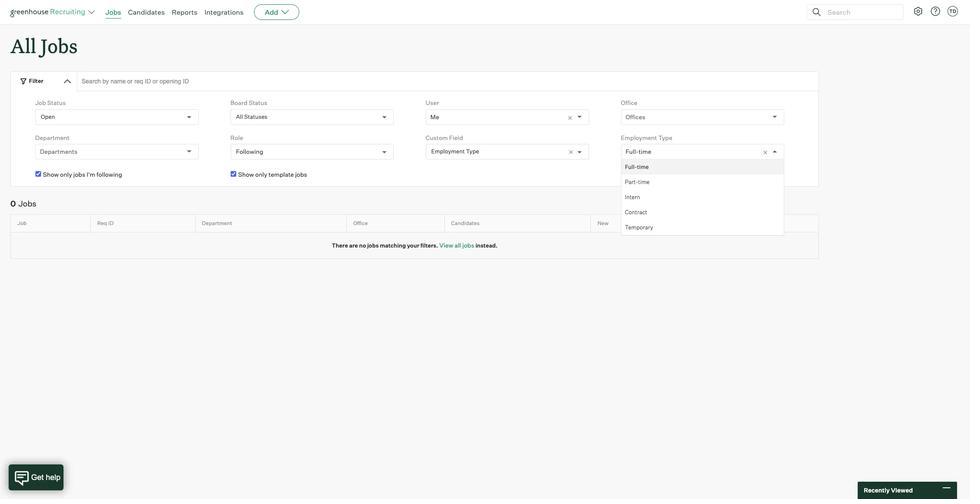 Task type: describe. For each thing, give the bounding box(es) containing it.
reports
[[172, 8, 198, 16]]

following
[[97, 171, 122, 178]]

new
[[598, 220, 609, 227]]

job for job
[[17, 220, 27, 227]]

status for job status
[[47, 99, 66, 106]]

template
[[269, 171, 294, 178]]

jobs link
[[105, 8, 121, 16]]

integrations link
[[205, 8, 244, 16]]

0 horizontal spatial department
[[35, 134, 70, 141]]

0 horizontal spatial candidates
[[128, 8, 165, 16]]

recently
[[864, 487, 890, 494]]

filter
[[29, 77, 43, 84]]

1 vertical spatial full-time
[[625, 163, 649, 170]]

td button
[[946, 4, 960, 18]]

req id
[[97, 220, 114, 227]]

clear value image
[[763, 150, 769, 156]]

are
[[349, 242, 358, 249]]

me option
[[431, 113, 439, 120]]

statuses
[[244, 113, 268, 120]]

user
[[426, 99, 439, 106]]

1 horizontal spatial office
[[621, 99, 638, 106]]

1 horizontal spatial employment
[[621, 134, 657, 141]]

0 vertical spatial full-time
[[626, 148, 652, 155]]

0 horizontal spatial office
[[353, 220, 368, 227]]

jobs for all jobs
[[41, 33, 78, 58]]

1 vertical spatial department
[[202, 220, 232, 227]]

offices
[[626, 113, 646, 120]]

jobs left i'm
[[73, 171, 85, 178]]

me
[[431, 113, 439, 120]]

0 vertical spatial full-
[[626, 148, 639, 155]]

only for template
[[255, 171, 267, 178]]

custom field
[[426, 134, 463, 141]]

req
[[97, 220, 107, 227]]

1 vertical spatial time
[[637, 163, 649, 170]]

clear value element for me
[[568, 110, 578, 124]]

greenhouse recruiting image
[[10, 7, 88, 17]]

0 horizontal spatial type
[[466, 148, 479, 155]]

contract
[[625, 209, 648, 216]]

2 vertical spatial time
[[638, 178, 650, 185]]

viewed
[[892, 487, 913, 494]]

view
[[440, 241, 454, 249]]

open
[[41, 113, 55, 120]]

part-time
[[625, 178, 650, 185]]

status for board status
[[249, 99, 267, 106]]

show for show only template jobs
[[238, 171, 254, 178]]

instead.
[[476, 242, 498, 249]]

there are no jobs matching your filters. view all jobs instead.
[[332, 241, 498, 249]]

clear filters
[[751, 171, 785, 178]]

job for job status
[[35, 99, 46, 106]]

1 vertical spatial employment type
[[432, 148, 479, 155]]

0 vertical spatial time
[[639, 148, 652, 155]]



Task type: locate. For each thing, give the bounding box(es) containing it.
0 horizontal spatial only
[[60, 171, 72, 178]]

jobs down "greenhouse recruiting" image
[[41, 33, 78, 58]]

all for all jobs
[[10, 33, 36, 58]]

integrations
[[205, 8, 244, 16]]

status
[[47, 99, 66, 106], [249, 99, 267, 106]]

time down the full-time option
[[637, 163, 649, 170]]

1 horizontal spatial all
[[236, 113, 243, 120]]

job
[[35, 99, 46, 106], [17, 220, 27, 227]]

jobs right 0
[[18, 199, 36, 208]]

all down board
[[236, 113, 243, 120]]

all up filter
[[10, 33, 36, 58]]

td
[[950, 8, 957, 14]]

clear value element
[[568, 110, 578, 124], [763, 144, 773, 159]]

only
[[60, 171, 72, 178], [255, 171, 267, 178]]

1 status from the left
[[47, 99, 66, 106]]

matching
[[380, 242, 406, 249]]

jobs inside there are no jobs matching your filters. view all jobs instead.
[[367, 242, 379, 249]]

1 vertical spatial jobs
[[41, 33, 78, 58]]

1 horizontal spatial clear value element
[[763, 144, 773, 159]]

candidates
[[128, 8, 165, 16], [451, 220, 480, 227]]

clear filters link
[[751, 170, 785, 179]]

td button
[[948, 6, 959, 16]]

job up open
[[35, 99, 46, 106]]

jobs right template
[[295, 171, 307, 178]]

2 vertical spatial jobs
[[18, 199, 36, 208]]

office up offices
[[621, 99, 638, 106]]

1 horizontal spatial type
[[659, 134, 673, 141]]

Show only template jobs checkbox
[[231, 171, 236, 177]]

only left template
[[255, 171, 267, 178]]

2 status from the left
[[249, 99, 267, 106]]

custom
[[426, 134, 448, 141]]

0 horizontal spatial employment type
[[432, 148, 479, 155]]

only down departments
[[60, 171, 72, 178]]

view all jobs link
[[440, 241, 475, 249]]

field
[[449, 134, 463, 141]]

all for all statuses
[[236, 113, 243, 120]]

None field
[[626, 144, 628, 159]]

jobs right no
[[367, 242, 379, 249]]

i'm
[[87, 171, 95, 178]]

show only template jobs
[[238, 171, 307, 178]]

0 horizontal spatial employment
[[432, 148, 465, 155]]

employment
[[621, 134, 657, 141], [432, 148, 465, 155]]

0 vertical spatial department
[[35, 134, 70, 141]]

0 vertical spatial employment
[[621, 134, 657, 141]]

1 vertical spatial candidates
[[451, 220, 480, 227]]

office up no
[[353, 220, 368, 227]]

all jobs
[[10, 33, 78, 58]]

employment type up the full-time option
[[621, 134, 673, 141]]

filters
[[767, 171, 785, 178]]

full-
[[626, 148, 639, 155], [625, 163, 637, 170]]

configure image
[[914, 6, 924, 16]]

1 vertical spatial type
[[466, 148, 479, 155]]

1 vertical spatial office
[[353, 220, 368, 227]]

show right show only template jobs option
[[238, 171, 254, 178]]

there
[[332, 242, 348, 249]]

2 horizontal spatial jobs
[[105, 8, 121, 16]]

employment type
[[621, 134, 673, 141], [432, 148, 479, 155]]

board status
[[231, 99, 267, 106]]

jobs
[[73, 171, 85, 178], [295, 171, 307, 178], [463, 241, 475, 249], [367, 242, 379, 249]]

departments
[[40, 148, 77, 155]]

1 vertical spatial full-
[[625, 163, 637, 170]]

1 vertical spatial employment
[[432, 148, 465, 155]]

all
[[455, 241, 461, 249]]

show
[[43, 171, 59, 178], [238, 171, 254, 178]]

jobs right 'all'
[[463, 241, 475, 249]]

0 horizontal spatial jobs
[[18, 199, 36, 208]]

employment up the full-time option
[[621, 134, 657, 141]]

board
[[231, 99, 248, 106]]

0 horizontal spatial status
[[47, 99, 66, 106]]

1 vertical spatial clear value element
[[763, 144, 773, 159]]

department
[[35, 134, 70, 141], [202, 220, 232, 227]]

clear
[[751, 171, 766, 178]]

clear value element for full-time
[[763, 144, 773, 159]]

time up "intern" at the top right
[[638, 178, 650, 185]]

status up statuses
[[249, 99, 267, 106]]

part-
[[625, 178, 638, 185]]

1 horizontal spatial show
[[238, 171, 254, 178]]

add button
[[254, 4, 300, 20]]

2 show from the left
[[238, 171, 254, 178]]

0 vertical spatial type
[[659, 134, 673, 141]]

show only jobs i'm following
[[43, 171, 122, 178]]

1 horizontal spatial job
[[35, 99, 46, 106]]

Search by name or req ID or opening ID text field
[[77, 71, 819, 91]]

1 horizontal spatial status
[[249, 99, 267, 106]]

role
[[231, 134, 243, 141]]

filters.
[[421, 242, 438, 249]]

job status
[[35, 99, 66, 106]]

full-time option
[[626, 148, 652, 155]]

1 horizontal spatial only
[[255, 171, 267, 178]]

jobs left candidates link in the left top of the page
[[105, 8, 121, 16]]

full-time
[[626, 148, 652, 155], [625, 163, 649, 170]]

0 horizontal spatial show
[[43, 171, 59, 178]]

0 horizontal spatial all
[[10, 33, 36, 58]]

1 vertical spatial all
[[236, 113, 243, 120]]

time up part-time at top
[[639, 148, 652, 155]]

0 jobs
[[10, 199, 36, 208]]

Show only jobs I'm following checkbox
[[35, 171, 41, 177]]

recently viewed
[[864, 487, 913, 494]]

1 show from the left
[[43, 171, 59, 178]]

0 vertical spatial job
[[35, 99, 46, 106]]

employment down custom field
[[432, 148, 465, 155]]

all statuses
[[236, 113, 268, 120]]

0 vertical spatial jobs
[[105, 8, 121, 16]]

1 horizontal spatial department
[[202, 220, 232, 227]]

jobs
[[105, 8, 121, 16], [41, 33, 78, 58], [18, 199, 36, 208]]

time
[[639, 148, 652, 155], [637, 163, 649, 170], [638, 178, 650, 185]]

0 vertical spatial office
[[621, 99, 638, 106]]

row group containing full-time
[[622, 160, 785, 235]]

all
[[10, 33, 36, 58], [236, 113, 243, 120]]

candidates up 'all'
[[451, 220, 480, 227]]

row group
[[622, 160, 785, 235]]

1 horizontal spatial candidates
[[451, 220, 480, 227]]

id
[[108, 220, 114, 227]]

clear value image
[[568, 115, 574, 121]]

0
[[10, 199, 16, 208]]

2 only from the left
[[255, 171, 267, 178]]

type
[[659, 134, 673, 141], [466, 148, 479, 155]]

0 vertical spatial all
[[10, 33, 36, 58]]

1 horizontal spatial employment type
[[621, 134, 673, 141]]

intern
[[625, 194, 640, 201]]

1 horizontal spatial jobs
[[41, 33, 78, 58]]

candidates link
[[128, 8, 165, 16]]

office
[[621, 99, 638, 106], [353, 220, 368, 227]]

employment type down field
[[432, 148, 479, 155]]

0 vertical spatial clear value element
[[568, 110, 578, 124]]

reports link
[[172, 8, 198, 16]]

0 horizontal spatial clear value element
[[568, 110, 578, 124]]

jobs for 0 jobs
[[18, 199, 36, 208]]

show for show only jobs i'm following
[[43, 171, 59, 178]]

Search text field
[[826, 6, 896, 18]]

1 only from the left
[[60, 171, 72, 178]]

status up open
[[47, 99, 66, 106]]

only for jobs
[[60, 171, 72, 178]]

your
[[407, 242, 420, 249]]

show right show only jobs i'm following checkbox in the top left of the page
[[43, 171, 59, 178]]

following
[[236, 148, 263, 155]]

0 vertical spatial employment type
[[621, 134, 673, 141]]

add
[[265, 8, 278, 16]]

job down 0 jobs
[[17, 220, 27, 227]]

candidates right jobs link
[[128, 8, 165, 16]]

0 horizontal spatial job
[[17, 220, 27, 227]]

no
[[359, 242, 366, 249]]

1 vertical spatial job
[[17, 220, 27, 227]]

temporary
[[625, 224, 653, 231]]

0 vertical spatial candidates
[[128, 8, 165, 16]]



Task type: vqa. For each thing, say whether or not it's contained in the screenshot.
left 'Status'
yes



